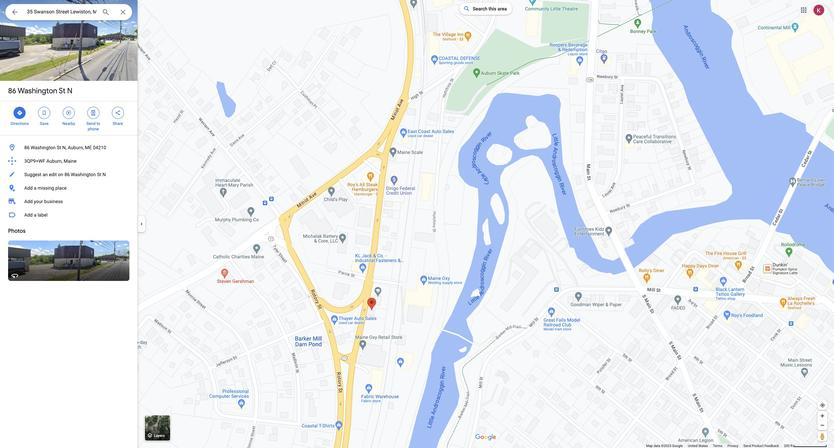 Task type: vqa. For each thing, say whether or not it's contained in the screenshot.
list
no



Task type: describe. For each thing, give the bounding box(es) containing it.
n inside suggest an edit on 86 washington st n button
[[103, 172, 106, 177]]

86 washington st n main content
[[0, 0, 138, 449]]

send to phone
[[87, 121, 100, 132]]

missing
[[38, 186, 54, 191]]

save
[[40, 121, 49, 126]]

nearby
[[62, 121, 75, 126]]

2 vertical spatial washington
[[71, 172, 96, 177]]

add your business link
[[0, 195, 138, 208]]

©2023
[[662, 445, 672, 448]]

show your location image
[[820, 403, 826, 409]]

photos
[[8, 228, 26, 235]]


[[115, 109, 121, 117]]

st for n,
[[57, 145, 61, 150]]

product
[[753, 445, 764, 448]]

share
[[113, 121, 123, 126]]

states
[[699, 445, 709, 448]]

add a missing place button
[[0, 181, 138, 195]]

an
[[43, 172, 48, 177]]

n,
[[62, 145, 67, 150]]

200 ft button
[[785, 445, 828, 448]]

suggest an edit on 86 washington st n
[[24, 172, 106, 177]]

st for n
[[59, 86, 66, 96]]

86 washington st n
[[8, 86, 72, 96]]

add a missing place
[[24, 186, 67, 191]]

google maps element
[[0, 0, 835, 449]]

on
[[58, 172, 63, 177]]

86 washington st n, auburn, me 04210
[[24, 145, 106, 150]]

map
[[647, 445, 653, 448]]

3qp9+wf auburn, maine button
[[0, 154, 138, 168]]

collapse side panel image
[[138, 221, 145, 228]]

data
[[654, 445, 661, 448]]

zoom out image
[[821, 423, 826, 428]]


[[11, 7, 19, 17]]

04210
[[93, 145, 106, 150]]

search this area button
[[460, 3, 513, 15]]

auburn, inside button
[[68, 145, 84, 150]]

place
[[55, 186, 67, 191]]

layers
[[154, 434, 165, 439]]

washington for 86 washington st n
[[18, 86, 57, 96]]

actions for 86 washington st n region
[[0, 102, 138, 135]]

suggest an edit on 86 washington st n button
[[0, 168, 138, 181]]

send product feedback button
[[744, 444, 780, 449]]

add for add a label
[[24, 213, 33, 218]]

auburn, inside button
[[46, 159, 63, 164]]

map data ©2023 google
[[647, 445, 684, 448]]

phone
[[88, 127, 99, 132]]


[[41, 109, 47, 117]]

send for send product feedback
[[744, 445, 752, 448]]



Task type: locate. For each thing, give the bounding box(es) containing it.
86 for 86 washington st n, auburn, me 04210
[[24, 145, 30, 150]]

send
[[87, 121, 96, 126], [744, 445, 752, 448]]

washington down maine at the top left
[[71, 172, 96, 177]]

200
[[785, 445, 790, 448]]

footer
[[647, 444, 785, 449]]

send for send to phone
[[87, 121, 96, 126]]

send inside the send to phone
[[87, 121, 96, 126]]

None field
[[27, 8, 96, 16]]

st down 04210
[[97, 172, 101, 177]]

200 ft
[[785, 445, 794, 448]]

2 vertical spatial add
[[24, 213, 33, 218]]

n down 04210
[[103, 172, 106, 177]]

to
[[97, 121, 100, 126]]

35 Swanson Street Lewiston, ME 04240 field
[[5, 4, 132, 20]]

 search field
[[5, 4, 132, 22]]

united states
[[689, 445, 709, 448]]

0 vertical spatial n
[[67, 86, 72, 96]]

maine
[[64, 159, 77, 164]]

1 vertical spatial 86
[[24, 145, 30, 150]]

washington up ''
[[18, 86, 57, 96]]

1 horizontal spatial n
[[103, 172, 106, 177]]

add for add a missing place
[[24, 186, 33, 191]]

0 vertical spatial 86
[[8, 86, 16, 96]]

1 vertical spatial add
[[24, 199, 33, 204]]

a for missing
[[34, 186, 36, 191]]

google
[[673, 445, 684, 448]]

auburn,
[[68, 145, 84, 150], [46, 159, 63, 164]]

business
[[44, 199, 63, 204]]

show street view coverage image
[[818, 432, 828, 442]]

0 vertical spatial send
[[87, 121, 96, 126]]

google account: kenny nguyen  
(kenny.nguyen@adept.ai) image
[[814, 5, 825, 15]]

footer containing map data ©2023 google
[[647, 444, 785, 449]]

1 vertical spatial n
[[103, 172, 106, 177]]

area
[[498, 6, 507, 11]]

2 a from the top
[[34, 213, 36, 218]]

search this area
[[473, 6, 507, 11]]

0 vertical spatial washington
[[18, 86, 57, 96]]

1 vertical spatial send
[[744, 445, 752, 448]]

0 horizontal spatial n
[[67, 86, 72, 96]]

0 vertical spatial add
[[24, 186, 33, 191]]

washington up 3qp9+wf auburn, maine
[[31, 145, 56, 150]]

add your business
[[24, 199, 63, 204]]

me
[[85, 145, 92, 150]]

footer inside google maps element
[[647, 444, 785, 449]]

this
[[489, 6, 497, 11]]

auburn, right n,
[[68, 145, 84, 150]]

3 add from the top
[[24, 213, 33, 218]]

1 vertical spatial auburn,
[[46, 159, 63, 164]]

add for add your business
[[24, 199, 33, 204]]

united states button
[[689, 444, 709, 449]]

directions
[[11, 121, 29, 126]]

3qp9+wf auburn, maine
[[24, 159, 77, 164]]

n up 
[[67, 86, 72, 96]]

terms
[[714, 445, 723, 448]]

search
[[473, 6, 488, 11]]

n
[[67, 86, 72, 96], [103, 172, 106, 177]]

send left product
[[744, 445, 752, 448]]

86
[[8, 86, 16, 96], [24, 145, 30, 150], [64, 172, 70, 177]]

1 vertical spatial a
[[34, 213, 36, 218]]

add a label
[[24, 213, 48, 218]]


[[66, 109, 72, 117]]


[[90, 109, 96, 117]]

1 horizontal spatial 86
[[24, 145, 30, 150]]

2 vertical spatial 86
[[64, 172, 70, 177]]

washington
[[18, 86, 57, 96], [31, 145, 56, 150], [71, 172, 96, 177]]

your
[[34, 199, 43, 204]]

st up actions for 86 washington st n region
[[59, 86, 66, 96]]

ft
[[791, 445, 794, 448]]

3qp9+wf
[[24, 159, 45, 164]]

privacy button
[[728, 444, 739, 449]]

1 horizontal spatial send
[[744, 445, 752, 448]]

 button
[[5, 4, 24, 22]]

a left missing
[[34, 186, 36, 191]]

washington for 86 washington st n, auburn, me 04210
[[31, 145, 56, 150]]

zoom in image
[[821, 414, 826, 419]]

add left your
[[24, 199, 33, 204]]

0 horizontal spatial send
[[87, 121, 96, 126]]

1 vertical spatial washington
[[31, 145, 56, 150]]

0 vertical spatial a
[[34, 186, 36, 191]]

none field inside 35 swanson street lewiston, me 04240 field
[[27, 8, 96, 16]]

0 vertical spatial auburn,
[[68, 145, 84, 150]]

86 washington st n, auburn, me 04210 button
[[0, 141, 138, 154]]

1 horizontal spatial auburn,
[[68, 145, 84, 150]]

0 vertical spatial st
[[59, 86, 66, 96]]

a
[[34, 186, 36, 191], [34, 213, 36, 218]]

1 a from the top
[[34, 186, 36, 191]]

add
[[24, 186, 33, 191], [24, 199, 33, 204], [24, 213, 33, 218]]

86 up directions
[[8, 86, 16, 96]]

suggest
[[24, 172, 41, 177]]

add a label button
[[0, 208, 138, 222]]

st left n,
[[57, 145, 61, 150]]

a left label
[[34, 213, 36, 218]]

auburn, up "edit"
[[46, 159, 63, 164]]

86 right on
[[64, 172, 70, 177]]

1 add from the top
[[24, 186, 33, 191]]

st
[[59, 86, 66, 96], [57, 145, 61, 150], [97, 172, 101, 177]]

add down the suggest
[[24, 186, 33, 191]]

privacy
[[728, 445, 739, 448]]

a for label
[[34, 213, 36, 218]]

united
[[689, 445, 698, 448]]

edit
[[49, 172, 57, 177]]

0 horizontal spatial 86
[[8, 86, 16, 96]]

send inside button
[[744, 445, 752, 448]]

feedback
[[765, 445, 780, 448]]

label
[[38, 213, 48, 218]]

86 up 3qp9+wf in the top left of the page
[[24, 145, 30, 150]]

0 horizontal spatial auburn,
[[46, 159, 63, 164]]

1 vertical spatial st
[[57, 145, 61, 150]]

send up 'phone' on the top
[[87, 121, 96, 126]]

2 add from the top
[[24, 199, 33, 204]]

2 vertical spatial st
[[97, 172, 101, 177]]

2 horizontal spatial 86
[[64, 172, 70, 177]]

86 for 86 washington st n
[[8, 86, 16, 96]]

add left label
[[24, 213, 33, 218]]


[[17, 109, 23, 117]]

send product feedback
[[744, 445, 780, 448]]

terms button
[[714, 444, 723, 449]]



